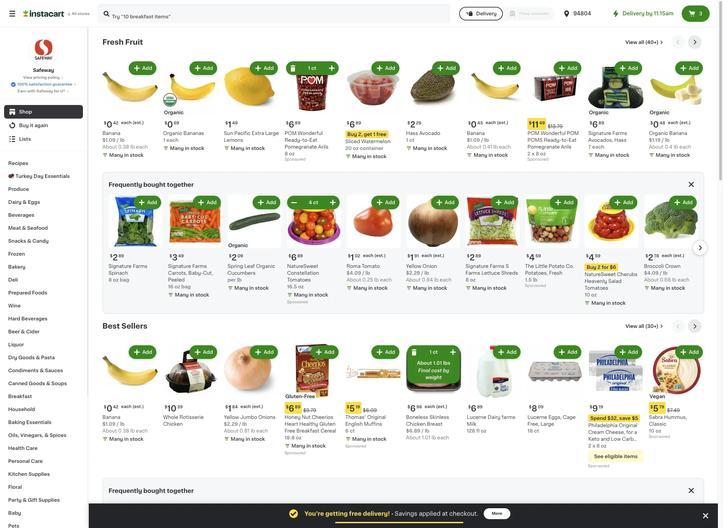 Task type: vqa. For each thing, say whether or not it's contained in the screenshot.


Task type: describe. For each thing, give the bounding box(es) containing it.
soups
[[51, 382, 67, 387]]

89 for naturesweet constellation tomatoes
[[297, 255, 303, 259]]

$7.49
[[667, 409, 680, 414]]

party & gift supplies
[[8, 499, 60, 503]]

baking essentials
[[8, 421, 51, 426]]

product group containing 11
[[528, 60, 583, 164]]

$ inside $ 1 49
[[225, 121, 228, 125]]

by inside "about 1.01 lbs final cost by weight"
[[443, 369, 449, 374]]

42 for 0
[[113, 121, 118, 125]]

section containing 2
[[99, 172, 708, 315]]

1.01 inside "about 1.01 lbs final cost by weight"
[[433, 361, 442, 366]]

1 horizontal spatial 4
[[529, 254, 535, 262]]

frequently for "frequently bought together" section
[[109, 489, 142, 495]]

2 up spring
[[232, 254, 237, 262]]

79
[[659, 406, 665, 410]]

sabra hummus, classic 10 oz
[[649, 416, 687, 434]]

product group containing 10
[[163, 345, 218, 428]]

each inside organic bananas 1 each
[[166, 138, 179, 143]]

see eligible items
[[594, 455, 638, 460]]

ready- inside pom wonderful ready-to-eat pomegranate arils 8 oz
[[285, 138, 302, 143]]

decrement quantity of naturesweet constellation tomatoes image
[[290, 199, 298, 207]]

$1.09 for 1
[[102, 138, 116, 143]]

$ 6 96 each (est.)
[[408, 405, 448, 413]]

1 up sun
[[228, 121, 232, 129]]

(est.) inside '$ 0 48 each (est.)'
[[680, 121, 691, 125]]

farms for 2
[[490, 264, 505, 269]]

main content containing 0
[[89, 27, 718, 529]]

s
[[506, 264, 509, 269]]

organic up $ 2 09 at the left top of page
[[228, 244, 248, 248]]

2 up signature farms s farms lettuce shreds 8 oz
[[470, 254, 475, 262]]

1 right the remove boneless skinless chicken breast image
[[430, 350, 432, 355]]

each (est.) for $ 2 78
[[662, 254, 685, 258]]

$ inside $ 10 39
[[165, 406, 167, 410]]

2 left $6
[[598, 265, 601, 270]]

$ 0 42 each (est.) for 0
[[104, 121, 144, 129]]

$0.42 each (estimated) element for 0
[[102, 118, 158, 130]]

each (est.) for $ 1 02
[[363, 254, 386, 258]]

organic inside organic bananas 1 each
[[163, 131, 182, 136]]

49 for 1
[[232, 121, 238, 125]]

1 horizontal spatial x
[[593, 444, 596, 449]]

organic inside organic banana $1.19 / lb about 0.4 lb each
[[649, 131, 668, 136]]

frequently bought together section
[[102, 479, 705, 529]]

1 $ 4 59 from the left
[[527, 254, 541, 262]]

cheese,
[[606, 431, 625, 435]]

condiments & sauces
[[8, 369, 63, 374]]

/ inside boneless skinless chicken breast $6.89 / lb about 1.01 lb each
[[422, 429, 424, 434]]

item carousel region containing 2
[[99, 192, 708, 311]]

get
[[364, 132, 372, 137]]

stores
[[77, 12, 90, 16]]

18.8
[[285, 436, 295, 441]]

banana $1.09 / lb about 0.41 lb each
[[467, 131, 511, 150]]

$ 2 89 for signature farms s farms lettuce shreds
[[467, 254, 481, 262]]

more
[[492, 513, 502, 516]]

increment quantity of naturesweet constellation tomatoes image
[[329, 199, 337, 207]]

in inside product group
[[190, 293, 194, 298]]

each inside banana $1.09 / lb about 0.41 lb each
[[499, 145, 511, 150]]

goods for dry
[[18, 356, 35, 361]]

0 horizontal spatial breakfast
[[8, 395, 32, 400]]

hummus,
[[664, 416, 687, 420]]

$ inside $ 0 69
[[165, 121, 167, 125]]

$ 2 89 for signature farms spinach
[[110, 254, 124, 262]]

bakery
[[8, 265, 25, 270]]

1 pom from the left
[[528, 131, 540, 136]]

pricing
[[33, 76, 47, 80]]

$ inside $ 11 49 $13.79 pom wonderful pom poms ready-to-eat pomegranate arils 2 x 8 oz
[[529, 121, 532, 125]]

boneless skinless chicken breast $6.89 / lb about 1.01 lb each
[[406, 416, 449, 441]]

at
[[442, 512, 448, 517]]

0 vertical spatial beverages
[[8, 213, 34, 218]]

0 vertical spatial safeway
[[33, 68, 54, 73]]

yellow for yellow onion $2.29 / lb about 0.84 lb each
[[406, 264, 421, 269]]

0 vertical spatial for
[[54, 89, 59, 93]]

7
[[588, 145, 591, 150]]

naturesweet cherubs heavenly salad tomatoes 10 oz
[[585, 273, 638, 298]]

89 down gluten-free
[[295, 406, 301, 410]]

$5
[[632, 417, 638, 421]]

banana inside organic banana $1.19 / lb about 0.4 lb each
[[670, 131, 687, 136]]

hass avocado 1 ct
[[406, 131, 441, 143]]

savings
[[395, 512, 418, 517]]

wine
[[8, 304, 21, 309]]

avocado
[[419, 131, 441, 136]]

0.4
[[665, 145, 673, 150]]

(40+)
[[646, 40, 659, 45]]

89 up 2,
[[356, 121, 361, 125]]

lb inside the little potato co. potatoes, fresh 1.5 lb
[[533, 278, 538, 283]]

$ 9 19
[[590, 405, 603, 413]]

you're
[[305, 512, 324, 517]]

about inside yellow onion $2.29 / lb about 0.84 lb each
[[406, 278, 421, 283]]

$ inside $ 2 09
[[229, 255, 232, 259]]

89 for signature farms spinach
[[119, 255, 124, 259]]

$ 6 89 inside '$6.89 original price: $9.79' element
[[286, 405, 301, 413]]

1 horizontal spatial free
[[377, 132, 387, 137]]

cherubs
[[617, 273, 638, 277]]

philadelphia
[[588, 424, 618, 429]]

english
[[345, 423, 363, 427]]

shop
[[19, 110, 32, 114]]

about inside roma tomato $4.09 / lb about 0.25 lb each
[[347, 278, 361, 283]]

Search field
[[98, 5, 450, 23]]

ct left increment quantity of boneless skinless chicken breast image
[[433, 350, 438, 355]]

increment quantity of boneless skinless chicken breast image
[[449, 349, 457, 357]]

condiments
[[8, 369, 39, 374]]

cheerios
[[312, 416, 333, 420]]

2 inside $ 11 49 $13.79 pom wonderful pom poms ready-to-eat pomegranate arils 2 x 8 oz
[[528, 152, 531, 156]]

all for 0
[[639, 40, 644, 45]]

49 for 3
[[178, 255, 184, 259]]

0 vertical spatial supplies
[[29, 473, 50, 477]]

all stores
[[72, 12, 90, 16]]

baby-
[[188, 271, 203, 276]]

for inside philadelphia original cream cheese, for a keto and low carb lifestyle
[[627, 431, 633, 435]]

large inside lucerne eggs, cage free, large 18 ct
[[541, 423, 554, 427]]

meat
[[8, 226, 21, 231]]

18
[[528, 429, 533, 434]]

oz inside signature farms carrots, baby-cut, peeled 16 oz bag
[[175, 285, 180, 290]]

0.25
[[362, 278, 373, 283]]

(est.) inside $1.91 each (estimated) element
[[433, 254, 444, 258]]

sponsored badge image for 10 oz
[[649, 436, 670, 440]]

about inside broccoli crown $4.09 / lb about 0.68 lb each
[[644, 278, 659, 283]]

potatoes,
[[525, 271, 548, 276]]

$ 1 02
[[348, 254, 360, 262]]

sliced
[[345, 139, 360, 144]]

each inside boneless skinless chicken breast $6.89 / lb about 1.01 lb each
[[437, 436, 449, 441]]

chicken for boneless
[[406, 423, 426, 427]]

$6.96 each (estimated) element
[[406, 403, 462, 415]]

health care
[[8, 447, 38, 451]]

lettuce
[[482, 271, 500, 276]]

(est.) inside $ 6 96 each (est.)
[[436, 405, 448, 410]]

1 ct for remove pom wonderful ready-to-eat pomegranate arils icon
[[308, 66, 316, 71]]

free inside treatment tracker modal dialog
[[349, 512, 362, 517]]

1 left 84
[[228, 405, 232, 413]]

with
[[27, 89, 36, 93]]

banana for 0's $0.42 each (estimated) element
[[102, 131, 120, 136]]

sponsored badge image for 18.8 oz
[[285, 452, 305, 456]]

oz inside sliced watermelon 20 oz container
[[353, 146, 359, 151]]

about inside boneless skinless chicken breast $6.89 / lb about 1.01 lb each
[[406, 436, 421, 441]]

oz inside pom wonderful ready-to-eat pomegranate arils 8 oz
[[289, 152, 295, 156]]

each inside $ 1 84 each (est.)
[[241, 405, 251, 410]]

organic bananas 1 each
[[163, 131, 204, 143]]

each inside yellow onion $2.29 / lb about 0.84 lb each
[[440, 278, 452, 283]]

farms for 6
[[613, 131, 627, 136]]

sponsored badge image for 1.5 lb
[[525, 284, 546, 288]]

wine link
[[4, 300, 83, 313]]

household link
[[4, 404, 83, 417]]

view all (30+) button
[[623, 320, 666, 334]]

lucerne for 6
[[467, 416, 487, 420]]

$ 6 89 up 2,
[[347, 121, 361, 129]]

each inside '$ 0 48 each (est.)'
[[668, 121, 679, 125]]

organic up avocados,
[[589, 110, 609, 115]]

1 vertical spatial beverages
[[21, 317, 48, 322]]

eggs,
[[549, 416, 562, 420]]

delivery!
[[363, 512, 390, 517]]

1 left 02
[[351, 254, 354, 262]]

49 for 11
[[540, 121, 545, 125]]

$ 8 09
[[529, 405, 544, 413]]

$1.84 each (estimated) element
[[224, 403, 279, 415]]

0 horizontal spatial 4
[[309, 200, 312, 205]]

organic up 48
[[650, 110, 670, 115]]

each (est.) for $ 1 91
[[422, 254, 444, 258]]

a
[[634, 431, 637, 435]]

stock inside product group
[[195, 293, 209, 298]]

naturesweet for heavenly
[[585, 273, 616, 277]]

each inside broccoli crown $4.09 / lb about 0.68 lb each
[[678, 278, 690, 283]]

/ inside yellow jumbo onions $2.29 / lb about 0.81 lb each
[[239, 423, 241, 427]]

89 for signature farms avocados, hass
[[599, 121, 604, 125]]

each inside signature farms avocados, hass 7 each
[[592, 145, 605, 150]]

& for cider
[[21, 330, 25, 335]]

0 vertical spatial by
[[646, 11, 653, 16]]

lucerne for 8
[[528, 416, 547, 420]]

8 inside signature farms s farms lettuce shreds 8 oz
[[466, 278, 469, 283]]

delivery for delivery
[[476, 11, 497, 16]]

snacks
[[8, 239, 26, 244]]

frequently bought together for section containing 2
[[109, 182, 194, 188]]

milk
[[467, 423, 477, 427]]

42 for 10
[[113, 406, 118, 410]]

🦃 turkey day essentials
[[8, 174, 70, 179]]

cucumbers
[[228, 271, 256, 276]]

$2.29 inside yellow jumbo onions $2.29 / lb about 0.81 lb each
[[224, 423, 238, 427]]

ct left increment quantity of pom wonderful ready-to-eat pomegranate arils image
[[311, 66, 316, 71]]

1 horizontal spatial free
[[304, 395, 315, 400]]

$ 2 09
[[229, 254, 243, 262]]

100% satisfaction guarantee
[[17, 83, 72, 86]]

save
[[620, 417, 631, 421]]

earn with safeway for u®
[[18, 89, 65, 93]]

1 right remove pom wonderful ready-to-eat pomegranate arils icon
[[308, 66, 310, 71]]

8 inside pom wonderful ready-to-eat pomegranate arils 8 oz
[[285, 152, 288, 156]]

oz inside signature farms s farms lettuce shreds 8 oz
[[470, 278, 476, 283]]

about inside "about 1.01 lbs final cost by weight"
[[417, 361, 432, 366]]

/ inside yellow onion $2.29 / lb about 0.84 lb each
[[421, 271, 423, 276]]

view for 5
[[626, 325, 638, 329]]

farms for 3
[[192, 264, 207, 269]]

1 bought from the top
[[143, 182, 166, 188]]

(est.) inside $ 0 45 each (est.)
[[497, 121, 509, 125]]

spinach
[[109, 271, 128, 276]]

classic
[[649, 423, 667, 427]]

2 horizontal spatial 4
[[589, 254, 595, 262]]

to- inside $ 11 49 $13.79 pom wonderful pom poms ready-to-eat pomegranate arils 2 x 8 oz
[[562, 138, 569, 143]]

arils inside $ 11 49 $13.79 pom wonderful pom poms ready-to-eat pomegranate arils 2 x 8 oz
[[561, 145, 572, 150]]

banana for "$0.45 each (estimated)" "element"
[[467, 131, 485, 136]]

eat inside $ 11 49 $13.79 pom wonderful pom poms ready-to-eat pomegranate arils 2 x 8 oz
[[569, 138, 577, 143]]

oz inside honey nut cheerios heart healthy gluten free breakfast cereal 18.8 oz
[[296, 436, 302, 441]]

ct inside "thomas' original english muffins 6 ct"
[[350, 429, 355, 434]]

6 up avocados,
[[593, 121, 598, 129]]

co.
[[566, 264, 574, 269]]

container
[[360, 146, 384, 151]]

delivery for delivery by 11:15am
[[623, 11, 645, 16]]

6 up 'sliced'
[[350, 121, 355, 129]]

again
[[35, 123, 48, 128]]

shop link
[[4, 105, 83, 119]]

6 up 'honey'
[[289, 405, 294, 413]]

sun pacific extra large lemons
[[224, 131, 279, 143]]

dairy & eggs link
[[4, 196, 83, 209]]

$ 6 89 for signature farms avocados, hass
[[590, 121, 604, 129]]

$5.19 original price: $6.09 element
[[345, 403, 401, 415]]

(est.) inside $1.02 each (estimated) element
[[375, 254, 386, 258]]

honey
[[285, 416, 301, 420]]

& for seafood
[[22, 226, 26, 231]]

& left pasta
[[36, 356, 40, 361]]

$11.49 original price: $13.79 element
[[528, 118, 583, 130]]

buy for 4
[[587, 265, 597, 270]]

buy inside buy it again link
[[19, 123, 29, 128]]

bought inside "frequently bought together" section
[[143, 489, 166, 495]]

6 up constellation
[[291, 254, 297, 262]]

$ inside $ 2 29
[[408, 121, 410, 125]]

$ 6 89 for lucerne dairy farms milk
[[468, 405, 483, 413]]

1 left 91
[[410, 254, 414, 262]]

hard beverages link
[[4, 313, 83, 326]]

11
[[532, 121, 539, 129]]

1 vertical spatial supplies
[[38, 499, 60, 503]]

many in stock inside product group
[[175, 293, 209, 298]]

oz inside naturesweet constellation tomatoes 16.5 oz
[[298, 285, 304, 290]]

6 inside "thomas' original english muffins 6 ct"
[[345, 429, 349, 434]]

1 vertical spatial view
[[23, 76, 32, 80]]

rotisserie
[[180, 416, 204, 420]]

signature farms carrots, baby-cut, peeled 16 oz bag
[[168, 264, 213, 290]]

$ inside $ 1 84 each (est.)
[[225, 406, 228, 410]]

extra
[[252, 131, 264, 136]]

$ 6 89 for pom wonderful ready-to-eat pomegranate arils
[[286, 121, 301, 129]]

broccoli crown $4.09 / lb about 0.68 lb each
[[644, 264, 690, 283]]

$5.79 original price: $7.49 element
[[649, 403, 705, 415]]

for inside section
[[602, 265, 609, 270]]

beer
[[8, 330, 20, 335]]

each inside organic banana $1.19 / lb about 0.4 lb each
[[680, 145, 691, 150]]

instacart logo image
[[23, 10, 64, 18]]

all
[[72, 12, 77, 16]]

2 up spinach
[[113, 254, 118, 262]]

healthy
[[299, 423, 318, 427]]

muffins
[[364, 423, 382, 427]]

sponsored badge image for 8 oz
[[285, 158, 305, 162]]

ct inside hass avocado 1 ct
[[409, 138, 414, 143]]

condiments & sauces link
[[4, 365, 83, 378]]

$ inside $ 2 78
[[646, 255, 648, 259]]

0 vertical spatial item carousel region
[[102, 36, 705, 167]]

naturesweet for tomatoes
[[287, 264, 318, 269]]

prepared foods
[[8, 291, 47, 296]]

(est.) inside $ 1 84 each (est.)
[[252, 405, 263, 410]]

6 up pom wonderful ready-to-eat pomegranate arils 8 oz on the top
[[289, 121, 294, 129]]

🦃 turkey day essentials link
[[4, 170, 83, 183]]



Task type: locate. For each thing, give the bounding box(es) containing it.
heavenly
[[585, 279, 607, 284]]

dairy left farms
[[488, 416, 501, 420]]

yellow inside yellow onion $2.29 / lb about 0.84 lb each
[[406, 264, 421, 269]]

& left candy
[[27, 239, 31, 244]]

5 left 79
[[653, 405, 659, 413]]

0 vertical spatial buy
[[19, 123, 29, 128]]

2 pomegranate from the left
[[285, 145, 317, 150]]

& for gift
[[23, 499, 27, 503]]

1 frequently bought together from the top
[[109, 182, 194, 188]]

0.81
[[240, 429, 250, 434]]

goods inside 'link'
[[29, 382, 45, 387]]

pom down $11.49 original price: $13.79 'element'
[[567, 131, 579, 136]]

bag inside signature farms carrots, baby-cut, peeled 16 oz bag
[[181, 285, 191, 290]]

naturesweet down buy 2 for $6
[[585, 273, 616, 277]]

4 up the
[[529, 254, 535, 262]]

1 horizontal spatial $ 2 89
[[467, 254, 481, 262]]

beverages down dairy & eggs
[[8, 213, 34, 218]]

baby link
[[4, 507, 83, 520]]

product group containing 9
[[588, 345, 644, 471]]

main content
[[89, 27, 718, 529]]

nut
[[302, 416, 311, 420]]

1 vertical spatial original
[[619, 424, 638, 429]]

1 5 from the left
[[350, 405, 355, 413]]

hass inside hass avocado 1 ct
[[406, 131, 418, 136]]

section
[[99, 172, 708, 315]]

chicken inside boneless skinless chicken breast $6.89 / lb about 1.01 lb each
[[406, 423, 426, 427]]

1 banana $1.09 / lb about 0.38 lb each from the top
[[102, 131, 148, 150]]

each inside roma tomato $4.09 / lb about 0.25 lb each
[[380, 278, 392, 283]]

/ inside organic banana $1.19 / lb about 0.4 lb each
[[662, 138, 664, 143]]

1 horizontal spatial bag
[[181, 285, 191, 290]]

$1.02 each (estimated) element
[[347, 251, 401, 263]]

bag inside 'signature farms spinach 8 oz bag'
[[120, 278, 129, 283]]

0 inside "element"
[[471, 121, 477, 129]]

3 button
[[682, 5, 710, 22]]

1 ct up "about 1.01 lbs final cost by weight"
[[430, 350, 438, 355]]

pomegranate inside $ 11 49 $13.79 pom wonderful pom poms ready-to-eat pomegranate arils 2 x 8 oz
[[528, 145, 560, 150]]

$1.09 inside banana $1.09 / lb about 0.41 lb each
[[467, 138, 480, 143]]

1 0.38 from the top
[[118, 145, 129, 150]]

frequently bought together
[[109, 182, 194, 188], [109, 489, 194, 495]]

0 vertical spatial together
[[167, 182, 194, 188]]

1 chicken from the left
[[406, 423, 426, 427]]

free inside honey nut cheerios heart healthy gluten free breakfast cereal 18.8 oz
[[285, 429, 295, 434]]

2 arils from the left
[[318, 145, 329, 150]]

for left the u®
[[54, 89, 59, 93]]

frozen link
[[4, 248, 83, 261]]

19 for 9
[[599, 406, 603, 410]]

/ inside broccoli crown $4.09 / lb about 0.68 lb each
[[660, 271, 662, 276]]

6
[[289, 121, 294, 129], [350, 121, 355, 129], [593, 121, 598, 129], [291, 254, 297, 262], [410, 405, 416, 413], [289, 405, 294, 413], [471, 405, 477, 413], [345, 429, 349, 434]]

1 vertical spatial together
[[167, 489, 194, 495]]

0 horizontal spatial 09
[[238, 255, 243, 259]]

None search field
[[98, 4, 450, 23]]

tomatoes inside naturesweet cherubs heavenly salad tomatoes 10 oz
[[585, 286, 609, 291]]

$ inside '$ 9 19'
[[590, 406, 593, 410]]

3 each (est.) from the left
[[662, 254, 685, 258]]

signature up avocados,
[[588, 131, 611, 136]]

8 inside $ 11 49 $13.79 pom wonderful pom poms ready-to-eat pomegranate arils 2 x 8 oz
[[536, 152, 539, 156]]

0 vertical spatial frequently bought together
[[109, 182, 194, 188]]

0 horizontal spatial original
[[367, 416, 386, 420]]

& inside 'link'
[[46, 382, 50, 387]]

& for sauces
[[40, 369, 44, 374]]

$ 6 89 inside section
[[289, 254, 303, 262]]

09 for 2
[[238, 255, 243, 259]]

1 19 from the left
[[356, 406, 360, 410]]

49 up sun
[[232, 121, 238, 125]]

19 inside $ 5 19
[[356, 406, 360, 410]]

89 for lucerne dairy farms milk
[[477, 406, 483, 410]]

10 left 39
[[167, 405, 177, 413]]

49 right the 11
[[540, 121, 545, 125]]

2 left 78
[[648, 254, 654, 262]]

free up '$6.89 original price: $9.79' element
[[304, 395, 315, 400]]

6 left 96
[[410, 405, 416, 413]]

8 inside 'signature farms spinach 8 oz bag'
[[109, 278, 112, 283]]

care for personal care
[[31, 460, 43, 464]]

$1.09 for each (est.)
[[102, 423, 116, 427]]

1 vertical spatial care
[[31, 460, 43, 464]]

buy
[[19, 123, 29, 128], [348, 132, 357, 137], [587, 265, 597, 270]]

banana inside banana $1.09 / lb about 0.41 lb each
[[467, 131, 485, 136]]

1 vertical spatial safeway
[[36, 89, 53, 93]]

view up 100%
[[23, 76, 32, 80]]

frequently for section containing 2
[[109, 182, 142, 188]]

$ inside $ 5 19
[[347, 406, 350, 410]]

$ inside $ 8 09
[[529, 406, 532, 410]]

2 vertical spatial view
[[626, 325, 638, 329]]

each inside yellow jumbo onions $2.29 / lb about 0.81 lb each
[[256, 429, 268, 434]]

pomegranate inside pom wonderful ready-to-eat pomegranate arils 8 oz
[[285, 145, 317, 150]]

1 right "get"
[[373, 132, 375, 137]]

$ inside $ 3 49
[[169, 255, 172, 259]]

0 vertical spatial view
[[626, 40, 638, 45]]

essentials inside 🦃 turkey day essentials link
[[45, 174, 70, 179]]

yellow jumbo onions $2.29 / lb about 0.81 lb each
[[224, 416, 276, 434]]

1 horizontal spatial wonderful
[[541, 131, 566, 136]]

$2.29
[[406, 271, 420, 276], [224, 423, 238, 427]]

ready- inside $ 11 49 $13.79 pom wonderful pom poms ready-to-eat pomegranate arils 2 x 8 oz
[[544, 138, 562, 143]]

bought
[[143, 182, 166, 188], [143, 489, 166, 495]]

2 $ 4 59 from the left
[[586, 254, 601, 262]]

1 vertical spatial goods
[[29, 382, 45, 387]]

1 vertical spatial $2.29
[[224, 423, 238, 427]]

ct left the increment quantity of naturesweet constellation tomatoes icon
[[313, 200, 318, 205]]

about inside organic banana $1.19 / lb about 0.4 lb each
[[649, 145, 664, 150]]

snacks & candy
[[8, 239, 49, 244]]

product group
[[102, 60, 158, 160], [163, 60, 218, 153], [224, 60, 279, 153], [285, 60, 340, 164], [345, 60, 401, 162], [406, 60, 462, 153], [467, 60, 522, 160], [528, 60, 583, 164], [588, 60, 644, 160], [649, 60, 705, 160], [109, 195, 163, 284], [168, 195, 222, 300], [228, 195, 282, 293], [287, 195, 341, 306], [347, 195, 401, 293], [406, 195, 460, 293], [466, 195, 520, 293], [525, 195, 579, 290], [585, 195, 639, 308], [644, 195, 698, 293], [102, 345, 158, 445], [163, 345, 218, 428], [224, 345, 279, 445], [285, 345, 340, 458], [345, 345, 401, 451], [406, 345, 462, 442], [467, 345, 522, 435], [528, 345, 583, 435], [588, 345, 644, 471], [649, 345, 705, 441]]

$0.45 each (estimated) element
[[467, 118, 522, 130]]

0.38 for 10
[[118, 429, 129, 434]]

oz inside the sabra hummus, classic 10 oz
[[656, 429, 662, 434]]

bag
[[120, 278, 129, 283], [181, 285, 191, 290]]

$ 0 42 each (est.) for 10
[[104, 405, 144, 413]]

4 right decrement quantity of naturesweet constellation tomatoes image
[[309, 200, 312, 205]]

1 to- from the left
[[562, 138, 569, 143]]

view
[[626, 40, 638, 45], [23, 76, 32, 80], [626, 325, 638, 329]]

& right meat
[[22, 226, 26, 231]]

0 vertical spatial frequently
[[109, 182, 142, 188]]

$ 4 59
[[527, 254, 541, 262], [586, 254, 601, 262]]

view for 6
[[626, 40, 638, 45]]

onion
[[423, 264, 437, 269]]

ct right 18
[[534, 429, 539, 434]]

item carousel region
[[102, 36, 705, 167], [99, 192, 708, 311], [102, 320, 705, 473]]

sponsored badge image down see
[[588, 465, 609, 469]]

$6
[[610, 265, 616, 270]]

1 horizontal spatial large
[[541, 423, 554, 427]]

& for eggs
[[23, 200, 27, 205]]

3 inside product group
[[172, 254, 178, 262]]

89 for signature farms s farms lettuce shreds
[[476, 255, 481, 259]]

0 horizontal spatial 59
[[536, 255, 541, 259]]

crown
[[665, 264, 681, 269]]

prepared foods link
[[4, 287, 83, 300]]

wonderful inside $ 11 49 $13.79 pom wonderful pom poms ready-to-eat pomegranate arils 2 x 8 oz
[[541, 131, 566, 136]]

1 frequently from the top
[[109, 182, 142, 188]]

0 horizontal spatial naturesweet
[[287, 264, 318, 269]]

1 vertical spatial 42
[[113, 406, 118, 410]]

0 horizontal spatial fresh
[[102, 39, 124, 46]]

buy it again
[[19, 123, 48, 128]]

2 horizontal spatial for
[[627, 431, 633, 435]]

$ inside $ 5 79
[[651, 406, 653, 410]]

2 frequently bought together from the top
[[109, 489, 194, 495]]

signature for 2
[[466, 264, 489, 269]]

original for muffins
[[367, 416, 386, 420]]

arils inside pom wonderful ready-to-eat pomegranate arils 8 oz
[[318, 145, 329, 150]]

& for candy
[[27, 239, 31, 244]]

breakfast up household
[[8, 395, 32, 400]]

you're getting free delivery!
[[305, 512, 390, 517]]

each (est.) up crown
[[662, 254, 685, 258]]

pasta
[[41, 356, 55, 361]]

free,
[[528, 423, 540, 427]]

2 left 29
[[410, 121, 415, 129]]

2 horizontal spatial buy
[[587, 265, 597, 270]]

$2.29 inside yellow onion $2.29 / lb about 0.84 lb each
[[406, 271, 420, 276]]

2 horizontal spatial 49
[[540, 121, 545, 125]]

10
[[585, 293, 590, 298], [167, 405, 177, 413], [649, 429, 655, 434]]

3 pom from the left
[[285, 131, 297, 136]]

goods up condiments
[[18, 356, 35, 361]]

1 $ 0 42 each (est.) from the top
[[104, 121, 144, 129]]

2 $0.42 each (estimated) element from the top
[[102, 403, 158, 415]]

2 to- from the left
[[302, 138, 309, 143]]

essentials up the oils, vinegars, & spices
[[26, 421, 51, 426]]

item badge image
[[163, 93, 177, 107]]

product group containing 3
[[168, 195, 222, 300]]

naturesweet constellation tomatoes 16.5 oz
[[287, 264, 319, 290]]

original for cheese,
[[619, 424, 638, 429]]

0.68
[[660, 278, 671, 283]]

1 inside hass avocado 1 ct
[[406, 138, 408, 143]]

signature inside signature farms carrots, baby-cut, peeled 16 oz bag
[[168, 264, 191, 269]]

signature inside 'signature farms spinach 8 oz bag'
[[109, 264, 132, 269]]

1 vertical spatial fresh
[[549, 271, 563, 276]]

$ 2 78
[[646, 254, 659, 262]]

1 vertical spatial $0.42 each (estimated) element
[[102, 403, 158, 415]]

1 $0.42 each (estimated) element from the top
[[102, 118, 158, 130]]

free right 'getting' at the bottom of page
[[349, 512, 362, 517]]

1 vertical spatial bought
[[143, 489, 166, 495]]

6 up milk
[[471, 405, 477, 413]]

$ 6 89 for naturesweet constellation tomatoes
[[289, 254, 303, 262]]

product group containing 8
[[528, 345, 583, 435]]

dry goods & pasta
[[8, 356, 55, 361]]

$0.42 each (estimated) element for 10
[[102, 403, 158, 415]]

1 vertical spatial 09
[[538, 406, 544, 410]]

1 ct left increment quantity of pom wonderful ready-to-eat pomegranate arils image
[[308, 66, 316, 71]]

2 19 from the left
[[599, 406, 603, 410]]

best
[[102, 323, 120, 330]]

/ inside banana $1.09 / lb about 0.41 lb each
[[481, 138, 483, 143]]

0 vertical spatial all
[[639, 40, 644, 45]]

lucerne inside lucerne eggs, cage free, large 18 ct
[[528, 416, 547, 420]]

yellow inside yellow jumbo onions $2.29 / lb about 0.81 lb each
[[224, 416, 239, 420]]

$4.09 inside roma tomato $4.09 / lb about 0.25 lb each
[[347, 271, 361, 276]]

0 vertical spatial x
[[532, 152, 535, 156]]

$0.42 each (estimated) element
[[102, 118, 158, 130], [102, 403, 158, 415]]

2 0.38 from the top
[[118, 429, 129, 434]]

arils
[[561, 145, 572, 150], [318, 145, 329, 150]]

pom up poms
[[528, 131, 540, 136]]

banana $1.09 / lb about 0.38 lb each for 10
[[102, 416, 148, 434]]

safeway up view pricing policy link
[[33, 68, 54, 73]]

2 bought from the top
[[143, 489, 166, 495]]

1 vertical spatial free
[[285, 429, 295, 434]]

89 for pom wonderful ready-to-eat pomegranate arils
[[295, 121, 301, 125]]

2 lucerne from the left
[[467, 416, 487, 420]]

0 horizontal spatial ready-
[[285, 138, 302, 143]]

0 vertical spatial tomatoes
[[287, 278, 311, 283]]

0 horizontal spatial free
[[349, 512, 362, 517]]

1 down $ 2 29
[[406, 138, 408, 143]]

signature up lettuce
[[466, 264, 489, 269]]

tomatoes inside naturesweet constellation tomatoes 16.5 oz
[[287, 278, 311, 283]]

1 lucerne from the left
[[528, 416, 547, 420]]

service type group
[[459, 7, 554, 20]]

remove pom wonderful ready-to-eat pomegranate arils image
[[289, 64, 297, 72]]

remove boneless skinless chicken breast image
[[410, 349, 418, 357]]

$0.48 each (estimated) element
[[649, 118, 705, 130]]

5 for $ 5 19
[[350, 405, 355, 413]]

$ 0 45 each (est.)
[[468, 121, 509, 129]]

each
[[121, 121, 132, 125], [486, 121, 496, 125], [668, 121, 679, 125], [166, 138, 179, 143], [136, 145, 148, 150], [499, 145, 511, 150], [592, 145, 605, 150], [680, 145, 691, 150], [422, 254, 432, 258], [363, 254, 374, 258], [662, 254, 672, 258], [440, 278, 452, 283], [380, 278, 392, 283], [678, 278, 690, 283], [121, 405, 132, 410], [241, 405, 251, 410], [425, 405, 435, 410], [136, 429, 148, 434], [256, 429, 268, 434], [437, 436, 449, 441]]

lucerne
[[528, 416, 547, 420], [467, 416, 487, 420]]

yellow for yellow jumbo onions $2.29 / lb about 0.81 lb each
[[224, 416, 239, 420]]

0 horizontal spatial dairy
[[8, 200, 21, 205]]

2 banana $1.09 / lb about 0.38 lb each from the top
[[102, 416, 148, 434]]

lb
[[120, 138, 125, 143], [484, 138, 489, 143], [665, 138, 670, 143], [130, 145, 135, 150], [494, 145, 498, 150], [674, 145, 678, 150], [425, 271, 429, 276], [366, 271, 370, 276], [663, 271, 668, 276], [237, 278, 242, 283], [434, 278, 439, 283], [533, 278, 538, 283], [374, 278, 379, 283], [672, 278, 677, 283], [120, 423, 125, 427], [242, 423, 247, 427], [130, 429, 135, 434], [251, 429, 255, 434], [425, 429, 430, 434], [432, 436, 436, 441]]

2 each (est.) from the left
[[363, 254, 386, 258]]

0 horizontal spatial x
[[532, 152, 535, 156]]

sauces
[[45, 369, 63, 374]]

hass inside signature farms avocados, hass 7 each
[[615, 138, 627, 143]]

safeway down 100% satisfaction guarantee
[[36, 89, 53, 93]]

cost
[[431, 369, 442, 374]]

sponsored badge image down 16.5
[[287, 301, 308, 305]]

dairy inside lucerne dairy farms milk 128 fl oz
[[488, 416, 501, 420]]

1 horizontal spatial $4.09
[[644, 271, 659, 276]]

0 horizontal spatial $ 2 89
[[110, 254, 124, 262]]

$ inside $ 6 96 each (est.)
[[408, 406, 410, 410]]

1 each (est.) from the left
[[422, 254, 444, 258]]

09 inside $ 8 09
[[538, 406, 544, 410]]

sponsored badge image for 16.5 oz
[[287, 301, 308, 305]]

x inside $ 11 49 $13.79 pom wonderful pom poms ready-to-eat pomegranate arils 2 x 8 oz
[[532, 152, 535, 156]]

1 vertical spatial hass
[[615, 138, 627, 143]]

organic banana $1.19 / lb about 0.4 lb each
[[649, 131, 691, 150]]

safeway logo image
[[29, 36, 59, 66]]

original down save
[[619, 424, 638, 429]]

pom inside pom wonderful ready-to-eat pomegranate arils 8 oz
[[285, 131, 297, 136]]

organic down $ 0 69
[[163, 131, 182, 136]]

$6.89
[[406, 429, 421, 434]]

0 horizontal spatial eat
[[309, 138, 317, 143]]

2 pom from the left
[[567, 131, 579, 136]]

& left "spices"
[[45, 434, 49, 438]]

2 vertical spatial buy
[[587, 265, 597, 270]]

1 horizontal spatial eat
[[569, 138, 577, 143]]

getting
[[325, 512, 348, 517]]

89 up constellation
[[297, 255, 303, 259]]

1 horizontal spatial buy
[[348, 132, 357, 137]]

09 up spring
[[238, 255, 243, 259]]

$ 6 89
[[286, 121, 301, 129], [347, 121, 361, 129], [590, 121, 604, 129], [289, 254, 303, 262], [286, 405, 301, 413], [468, 405, 483, 413]]

organic
[[164, 110, 184, 115], [589, 110, 609, 115], [650, 110, 670, 115], [163, 131, 182, 136], [649, 131, 668, 136], [228, 244, 248, 248], [256, 264, 275, 269]]

(est.)
[[133, 121, 144, 125], [497, 121, 509, 125], [680, 121, 691, 125], [433, 254, 444, 258], [375, 254, 386, 258], [673, 254, 685, 258], [133, 405, 144, 410], [252, 405, 263, 410], [436, 405, 448, 410]]

09 inside $ 2 09
[[238, 255, 243, 259]]

0 vertical spatial $ 0 42 each (est.)
[[104, 121, 144, 129]]

$ inside $ 1 91
[[408, 255, 410, 259]]

3 inside button
[[699, 11, 703, 16]]

59 up buy 2 for $6
[[595, 255, 601, 259]]

sponsored badge image down classic
[[649, 436, 670, 440]]

1 together from the top
[[167, 182, 194, 188]]

party & gift supplies link
[[4, 495, 83, 507]]

1 horizontal spatial ready-
[[544, 138, 562, 143]]

hass down $ 2 29
[[406, 131, 418, 136]]

0 vertical spatial $0.42 each (estimated) element
[[102, 118, 158, 130]]

lucerne up free, on the right bottom of the page
[[528, 416, 547, 420]]

1 wonderful from the left
[[541, 131, 566, 136]]

2 horizontal spatial pom
[[567, 131, 579, 136]]

1 horizontal spatial $2.29
[[406, 271, 420, 276]]

10 inside product group
[[167, 405, 177, 413]]

beer & cider link
[[4, 326, 83, 339]]

goods down 'condiments & sauces'
[[29, 382, 45, 387]]

about
[[102, 145, 117, 150], [467, 145, 482, 150], [649, 145, 664, 150], [406, 278, 421, 283], [347, 278, 361, 283], [644, 278, 659, 283], [417, 361, 432, 366], [102, 429, 117, 434], [224, 429, 239, 434], [406, 436, 421, 441]]

signature farms spinach 8 oz bag
[[109, 264, 148, 283]]

sponsored badge image for 2 x 8 oz
[[528, 158, 548, 162]]

0 vertical spatial yellow
[[406, 264, 421, 269]]

2 together from the top
[[167, 489, 194, 495]]

0 horizontal spatial 1.01
[[422, 436, 431, 441]]

original
[[367, 416, 386, 420], [619, 424, 638, 429]]

oils, vinegars, & spices link
[[4, 430, 83, 443]]

roma
[[347, 264, 361, 269]]

02
[[355, 255, 360, 259]]

sponsored badge image for 6 ct
[[345, 445, 366, 449]]

0 vertical spatial free
[[377, 132, 387, 137]]

1 $ 2 89 from the left
[[110, 254, 124, 262]]

delivery button
[[459, 7, 503, 20]]

1 pomegranate from the left
[[528, 145, 560, 150]]

1 vertical spatial frequently bought together
[[109, 489, 194, 495]]

& left the sauces
[[40, 369, 44, 374]]

2 vertical spatial item carousel region
[[102, 320, 705, 473]]

🦃
[[8, 174, 14, 179]]

1 ready- from the left
[[544, 138, 562, 143]]

dry goods & pasta link
[[4, 352, 83, 365]]

100%
[[17, 83, 28, 86]]

0 horizontal spatial lucerne
[[467, 416, 487, 420]]

1 horizontal spatial by
[[646, 11, 653, 16]]

fresh inside the little potato co. potatoes, fresh 1.5 lb
[[549, 271, 563, 276]]

increment quantity of pom wonderful ready-to-eat pomegranate arils image
[[328, 64, 336, 72]]

shreds
[[501, 271, 518, 276]]

oz
[[353, 146, 359, 151], [540, 152, 546, 156], [289, 152, 295, 156], [113, 278, 119, 283], [470, 278, 476, 283], [175, 285, 180, 290], [298, 285, 304, 290], [591, 293, 597, 298], [481, 429, 487, 434], [656, 429, 662, 434], [296, 436, 302, 441], [601, 444, 607, 449]]

view pricing policy link
[[23, 75, 64, 81]]

1 $4.09 from the left
[[347, 271, 361, 276]]

49 inside $ 1 49
[[232, 121, 238, 125]]

10 inside naturesweet cherubs heavenly salad tomatoes 10 oz
[[585, 293, 590, 298]]

0 vertical spatial free
[[304, 395, 315, 400]]

chicken for whole
[[163, 423, 183, 427]]

1 horizontal spatial tomatoes
[[585, 286, 609, 291]]

free up 18.8
[[285, 429, 295, 434]]

$1.91 each (estimated) element
[[406, 251, 460, 263]]

2 frequently from the top
[[109, 489, 142, 495]]

1 vertical spatial frequently
[[109, 489, 142, 495]]

19 up the thomas'
[[356, 406, 360, 410]]

1 horizontal spatial pom
[[528, 131, 540, 136]]

sponsored badge image down english
[[345, 445, 366, 449]]

1 horizontal spatial chicken
[[406, 423, 426, 427]]

0 horizontal spatial pom
[[285, 131, 297, 136]]

lb inside spring leaf organic cucumbers per lb
[[237, 278, 242, 283]]

1 vertical spatial $ 0 42 each (est.)
[[104, 405, 144, 413]]

$ 5 19
[[347, 405, 360, 413]]

1.01 inside boneless skinless chicken breast $6.89 / lb about 1.01 lb each
[[422, 436, 431, 441]]

thomas'
[[345, 416, 366, 420]]

care down vinegars,
[[26, 447, 38, 451]]

1 42 from the top
[[113, 121, 118, 125]]

yellow down $ 1 91
[[406, 264, 421, 269]]

0 vertical spatial 1.01
[[433, 361, 442, 366]]

2 down keto
[[588, 444, 592, 449]]

view left (30+)
[[626, 325, 638, 329]]

lucerne eggs, cage free, large 18 ct
[[528, 416, 576, 434]]

liquor
[[8, 343, 24, 348]]

organic inside spring leaf organic cucumbers per lb
[[256, 264, 275, 269]]

2 $4.09 from the left
[[644, 271, 659, 276]]

1 arils from the left
[[561, 145, 572, 150]]

0 horizontal spatial 19
[[356, 406, 360, 410]]

meat & seafood
[[8, 226, 48, 231]]

beverages up 'cider'
[[21, 317, 48, 322]]

see
[[594, 455, 604, 460]]

for left $6
[[602, 265, 609, 270]]

sponsored badge image down 1.5
[[525, 284, 546, 288]]

care for health care
[[26, 447, 38, 451]]

party
[[8, 499, 22, 503]]

canned goods & soups link
[[4, 378, 83, 391]]

$ 6 89 up constellation
[[289, 254, 303, 262]]

banana for $0.42 each (estimated) element associated with 10
[[102, 416, 120, 420]]

$2.29 down $ 1 91
[[406, 271, 420, 276]]

1 vertical spatial by
[[443, 369, 449, 374]]

59 up little
[[536, 255, 541, 259]]

checkout.
[[449, 512, 478, 517]]

$ inside '$6.89 original price: $9.79' element
[[286, 406, 289, 410]]

bag down spinach
[[120, 278, 129, 283]]

0 vertical spatial 0.38
[[118, 145, 129, 150]]

19 for 5
[[356, 406, 360, 410]]

$4.09 for 1
[[347, 271, 361, 276]]

2 all from the top
[[639, 325, 644, 329]]

$ 2 89 up spinach
[[110, 254, 124, 262]]

09
[[238, 255, 243, 259], [538, 406, 544, 410]]

lucerne inside lucerne dairy farms milk 128 fl oz
[[467, 416, 487, 420]]

goods for canned
[[29, 382, 45, 387]]

buy for 6
[[348, 132, 357, 137]]

0 horizontal spatial to-
[[302, 138, 309, 143]]

signature for 6
[[588, 131, 611, 136]]

care up kitchen supplies link
[[31, 460, 43, 464]]

eggs
[[28, 200, 40, 205]]

1 vertical spatial 1.01
[[422, 436, 431, 441]]

2,
[[358, 132, 363, 137]]

essentials right day
[[45, 174, 70, 179]]

0 horizontal spatial large
[[265, 131, 279, 136]]

$ 1 49
[[225, 121, 238, 129]]

chicken inside whole rotisserie chicken
[[163, 423, 183, 427]]

$4.09 for 2
[[644, 271, 659, 276]]

breakfast link
[[4, 391, 83, 404]]

about inside yellow jumbo onions $2.29 / lb about 0.81 lb each
[[224, 429, 239, 434]]

16
[[168, 285, 173, 290]]

09 for 8
[[538, 406, 544, 410]]

0 horizontal spatial bag
[[120, 278, 129, 283]]

tomatoes down 'heavenly'
[[585, 286, 609, 291]]

lucerne dairy farms milk 128 fl oz
[[467, 416, 516, 434]]

$ 6 89 up milk
[[468, 405, 483, 413]]

$ inside the $ 1 02
[[348, 255, 351, 259]]

signature for 3
[[168, 264, 191, 269]]

2 $ 2 89 from the left
[[467, 254, 481, 262]]

buy up 'heavenly'
[[587, 265, 597, 270]]

84
[[232, 406, 238, 410]]

5 for $ 5 79
[[653, 405, 659, 413]]

together inside section
[[167, 489, 194, 495]]

1 vertical spatial dairy
[[488, 416, 501, 420]]

peeled
[[168, 278, 185, 283]]

5 up the thomas'
[[350, 405, 355, 413]]

each (est.) up tomato
[[363, 254, 386, 258]]

wonderful inside pom wonderful ready-to-eat pomegranate arils 8 oz
[[298, 131, 323, 136]]

1 horizontal spatial 59
[[595, 255, 601, 259]]

2 horizontal spatial 10
[[649, 429, 655, 434]]

1 ct for the remove boneless skinless chicken breast image
[[430, 350, 438, 355]]

all left '(40+)'
[[639, 40, 644, 45]]

89 up spinach
[[119, 255, 124, 259]]

0 horizontal spatial 49
[[178, 255, 184, 259]]

$ 6 89 up pom wonderful ready-to-eat pomegranate arils 8 oz on the top
[[286, 121, 301, 129]]

1 horizontal spatial breakfast
[[297, 429, 319, 434]]

original up muffins
[[367, 416, 386, 420]]

/ inside roma tomato $4.09 / lb about 0.25 lb each
[[362, 271, 364, 276]]

frequently bought together for "frequently bought together" section
[[109, 489, 194, 495]]

eligible
[[605, 455, 623, 460]]

$ 6 89 up 'honey'
[[286, 405, 301, 413]]

0 vertical spatial breakfast
[[8, 395, 32, 400]]

2 59 from the left
[[595, 255, 601, 259]]

10 down classic
[[649, 429, 655, 434]]

add button
[[129, 62, 156, 74], [190, 62, 216, 74], [251, 62, 277, 74], [372, 62, 399, 74], [433, 62, 459, 74], [494, 62, 520, 74], [555, 62, 581, 74], [615, 62, 642, 74], [676, 62, 702, 74], [134, 197, 161, 209], [194, 197, 220, 209], [253, 197, 280, 209], [372, 197, 399, 209], [432, 197, 458, 209], [491, 197, 518, 209], [551, 197, 577, 209], [610, 197, 637, 209], [670, 197, 696, 209], [129, 347, 156, 359], [190, 347, 216, 359], [251, 347, 277, 359], [312, 347, 338, 359], [372, 347, 399, 359], [494, 347, 520, 359], [555, 347, 581, 359], [615, 347, 642, 359], [676, 347, 702, 359]]

spend
[[591, 417, 606, 421]]

$4.09 down broccoli
[[644, 271, 659, 276]]

0.38 for 0
[[118, 145, 129, 150]]

$4.09 down roma
[[347, 271, 361, 276]]

0 vertical spatial bag
[[120, 278, 129, 283]]

1 vertical spatial 1 ct
[[430, 350, 438, 355]]

supplies
[[29, 473, 50, 477], [38, 499, 60, 503]]

weight
[[426, 376, 442, 381]]

1 vertical spatial tomatoes
[[585, 286, 609, 291]]

each inside $ 6 96 each (est.)
[[425, 405, 435, 410]]

signature up carrots,
[[168, 264, 191, 269]]

0 horizontal spatial for
[[54, 89, 59, 93]]

2 $ 0 42 each (est.) from the top
[[104, 405, 144, 413]]

oz inside 'signature farms spinach 8 oz bag'
[[113, 278, 119, 283]]

organic up $1.19
[[649, 131, 668, 136]]

1 59 from the left
[[536, 255, 541, 259]]

•
[[391, 512, 394, 517]]

49 inside $ 11 49 $13.79 pom wonderful pom poms ready-to-eat pomegranate arils 2 x 8 oz
[[540, 121, 545, 125]]

$ 0 48 each (est.)
[[651, 121, 691, 129]]

1 horizontal spatial fresh
[[549, 271, 563, 276]]

1 vertical spatial bag
[[181, 285, 191, 290]]

each (est.) inside $1.02 each (estimated) element
[[363, 254, 386, 258]]

oz inside lucerne dairy farms milk 128 fl oz
[[481, 429, 487, 434]]

$2.78 each (estimated) element
[[644, 251, 698, 263]]

ct inside lucerne eggs, cage free, large 18 ct
[[534, 429, 539, 434]]

organic up 69
[[164, 110, 184, 115]]

pom
[[528, 131, 540, 136], [567, 131, 579, 136], [285, 131, 297, 136]]

breakfast inside honey nut cheerios heart healthy gluten free breakfast cereal 18.8 oz
[[297, 429, 319, 434]]

0 vertical spatial bought
[[143, 182, 166, 188]]

1 vertical spatial banana $1.09 / lb about 0.38 lb each
[[102, 416, 148, 434]]

cider
[[26, 330, 40, 335]]

1 eat from the left
[[569, 138, 577, 143]]

treatment tracker modal dialog
[[89, 504, 718, 529]]

1 horizontal spatial 09
[[538, 406, 544, 410]]

banana $1.09 / lb about 0.38 lb each for 0
[[102, 131, 148, 150]]

1 horizontal spatial pomegranate
[[528, 145, 560, 150]]

2 chicken from the left
[[163, 423, 183, 427]]

0 vertical spatial fresh
[[102, 39, 124, 46]]

& left eggs
[[23, 200, 27, 205]]

1 horizontal spatial 1.01
[[433, 361, 442, 366]]

2 ready- from the left
[[285, 138, 302, 143]]

deli link
[[4, 274, 83, 287]]

$ 2 89
[[110, 254, 124, 262], [467, 254, 481, 262]]

2 eat from the left
[[309, 138, 317, 143]]

1 vertical spatial all
[[639, 325, 644, 329]]

1 all from the top
[[639, 40, 644, 45]]

farms inside signature farms avocados, hass 7 each
[[613, 131, 627, 136]]

89 up avocados,
[[599, 121, 604, 125]]

2 42 from the top
[[113, 406, 118, 410]]

hass
[[406, 131, 418, 136], [615, 138, 627, 143]]

$6.89 original price: $9.79 element
[[285, 403, 340, 415]]

1 horizontal spatial delivery
[[623, 11, 645, 16]]

all for 5
[[639, 325, 644, 329]]

89 up signature farms s farms lettuce shreds 8 oz
[[476, 255, 481, 259]]

2 5 from the left
[[653, 405, 659, 413]]

sponsored badge image
[[528, 158, 548, 162], [285, 158, 305, 162], [525, 284, 546, 288], [287, 301, 308, 305], [649, 436, 670, 440], [345, 445, 366, 449], [285, 452, 305, 456], [588, 465, 609, 469]]

farms inside 'signature farms spinach 8 oz bag'
[[133, 264, 148, 269]]

0 horizontal spatial $ 4 59
[[527, 254, 541, 262]]

$ inside '$ 0 48 each (est.)'
[[651, 121, 653, 125]]

meat & seafood link
[[4, 222, 83, 235]]

39
[[177, 406, 183, 410]]

1 vertical spatial buy
[[348, 132, 357, 137]]

1 vertical spatial 10
[[167, 405, 177, 413]]

0 horizontal spatial chicken
[[163, 423, 183, 427]]

each inside $ 0 45 each (est.)
[[486, 121, 496, 125]]

hass right avocados,
[[615, 138, 627, 143]]

dairy down produce
[[8, 200, 21, 205]]

0 vertical spatial dairy
[[8, 200, 21, 205]]

0 horizontal spatial tomatoes
[[287, 278, 311, 283]]

2 down poms
[[528, 152, 531, 156]]

2 wonderful from the left
[[298, 131, 323, 136]]



